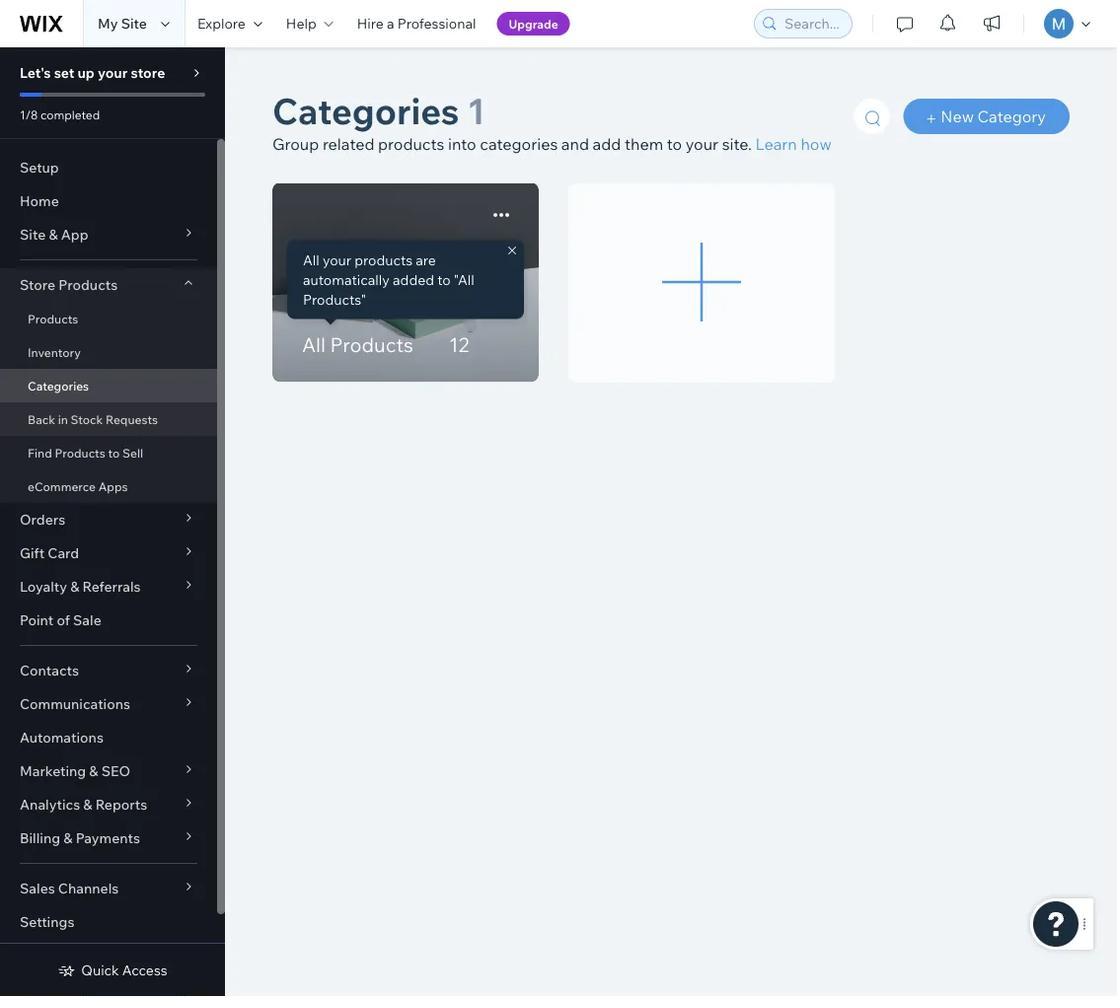 Task type: locate. For each thing, give the bounding box(es) containing it.
products inside all your products are automatically added to "all products"
[[355, 251, 413, 268]]

categories 1
[[272, 88, 485, 133]]

0 horizontal spatial your
[[98, 64, 128, 81]]

products inside popup button
[[58, 276, 118, 294]]

products up products link
[[58, 276, 118, 294]]

0 horizontal spatial categories
[[28, 379, 89, 393]]

set
[[54, 64, 74, 81]]

hire a professional link
[[345, 0, 488, 47]]

&
[[49, 226, 58, 243], [70, 578, 79, 596], [89, 763, 98, 780], [83, 797, 92, 814], [63, 830, 73, 847]]

products
[[378, 134, 445, 154], [355, 251, 413, 268]]

quick
[[81, 962, 119, 980]]

2 horizontal spatial to
[[667, 134, 682, 154]]

to
[[667, 134, 682, 154], [437, 271, 451, 288], [108, 446, 120, 460]]

& left app
[[49, 226, 58, 243]]

all down products"
[[302, 332, 326, 357]]

1 horizontal spatial site
[[121, 15, 147, 32]]

all for all products
[[302, 332, 326, 357]]

1 vertical spatial to
[[437, 271, 451, 288]]

added
[[393, 271, 434, 288]]

to inside "link"
[[108, 446, 120, 460]]

0 horizontal spatial site
[[20, 226, 46, 243]]

category
[[978, 107, 1046, 126]]

store products button
[[0, 268, 217, 302]]

into
[[448, 134, 477, 154]]

0 vertical spatial site
[[121, 15, 147, 32]]

& inside 'analytics & reports' popup button
[[83, 797, 92, 814]]

1 horizontal spatial categories
[[272, 88, 459, 133]]

products down products"
[[330, 332, 413, 357]]

& inside loyalty & referrals dropdown button
[[70, 578, 79, 596]]

your left site. at the top right of the page
[[686, 134, 719, 154]]

help
[[286, 15, 317, 32]]

2 horizontal spatial your
[[686, 134, 719, 154]]

loyalty & referrals
[[20, 578, 141, 596]]

apps
[[98, 479, 128, 494]]

categories for categories 1
[[272, 88, 459, 133]]

reports
[[95, 797, 147, 814]]

categories for categories
[[28, 379, 89, 393]]

all
[[303, 251, 320, 268], [302, 332, 326, 357]]

& inside marketing & seo popup button
[[89, 763, 98, 780]]

0 vertical spatial products
[[378, 134, 445, 154]]

point of sale link
[[0, 604, 217, 638]]

& for site
[[49, 226, 58, 243]]

categories down inventory
[[28, 379, 89, 393]]

find
[[28, 446, 52, 460]]

1 vertical spatial products
[[355, 251, 413, 268]]

0 vertical spatial categories
[[272, 88, 459, 133]]

products inside "link"
[[55, 446, 105, 460]]

categories up related
[[272, 88, 459, 133]]

how
[[801, 134, 832, 154]]

new category
[[941, 107, 1046, 126]]

0 vertical spatial all
[[303, 251, 320, 268]]

let's
[[20, 64, 51, 81]]

your
[[98, 64, 128, 81], [686, 134, 719, 154], [323, 251, 351, 268]]

& for billing
[[63, 830, 73, 847]]

settings
[[20, 914, 74, 931]]

1 vertical spatial site
[[20, 226, 46, 243]]

1 horizontal spatial your
[[323, 251, 351, 268]]

0 vertical spatial your
[[98, 64, 128, 81]]

2 vertical spatial your
[[323, 251, 351, 268]]

inventory link
[[0, 336, 217, 369]]

add
[[593, 134, 621, 154]]

loyalty & referrals button
[[0, 571, 217, 604]]

Search... field
[[779, 10, 846, 38]]

of
[[57, 612, 70, 629]]

products up added
[[355, 251, 413, 268]]

site
[[121, 15, 147, 32], [20, 226, 46, 243]]

site down home
[[20, 226, 46, 243]]

1 vertical spatial categories
[[28, 379, 89, 393]]

site & app button
[[0, 218, 217, 252]]

1
[[467, 88, 485, 133]]

to right them
[[667, 134, 682, 154]]

setup link
[[0, 151, 217, 185]]

products for find products to sell
[[55, 446, 105, 460]]

products link
[[0, 302, 217, 336]]

learn how link
[[756, 134, 832, 154]]

orders
[[20, 511, 65, 529]]

1 horizontal spatial to
[[437, 271, 451, 288]]

setup
[[20, 159, 59, 176]]

all inside all your products are automatically added to "all products"
[[303, 251, 320, 268]]

marketing
[[20, 763, 86, 780]]

communications button
[[0, 688, 217, 722]]

gift
[[20, 545, 45, 562]]

your right the 'up'
[[98, 64, 128, 81]]

products
[[58, 276, 118, 294], [28, 311, 78, 326], [330, 332, 413, 357], [55, 446, 105, 460]]

products down categories 1
[[378, 134, 445, 154]]

point of sale
[[20, 612, 101, 629]]

& for marketing
[[89, 763, 98, 780]]

products up ecommerce apps at top left
[[55, 446, 105, 460]]

& inside site & app popup button
[[49, 226, 58, 243]]

& inside billing & payments dropdown button
[[63, 830, 73, 847]]

"all
[[454, 271, 475, 288]]

hire
[[357, 15, 384, 32]]

& right loyalty
[[70, 578, 79, 596]]

categories
[[272, 88, 459, 133], [28, 379, 89, 393]]

& right the billing
[[63, 830, 73, 847]]

to left sell
[[108, 446, 120, 460]]

analytics & reports button
[[0, 789, 217, 822]]

home link
[[0, 185, 217, 218]]

site & app
[[20, 226, 88, 243]]

communications
[[20, 696, 130, 713]]

2 vertical spatial to
[[108, 446, 120, 460]]

categories inside sidebar 'element'
[[28, 379, 89, 393]]

site right my
[[121, 15, 147, 32]]

& left 'seo'
[[89, 763, 98, 780]]

gift card button
[[0, 537, 217, 571]]

sidebar element
[[0, 47, 225, 998]]

payments
[[76, 830, 140, 847]]

all up automatically
[[303, 251, 320, 268]]

your up automatically
[[323, 251, 351, 268]]

to left "all
[[437, 271, 451, 288]]

are
[[416, 251, 436, 268]]

1 vertical spatial all
[[302, 332, 326, 357]]

card
[[48, 545, 79, 562]]

1 vertical spatial your
[[686, 134, 719, 154]]

& left reports
[[83, 797, 92, 814]]

0 horizontal spatial to
[[108, 446, 120, 460]]

0 vertical spatial to
[[667, 134, 682, 154]]

12
[[449, 332, 469, 357]]



Task type: vqa. For each thing, say whether or not it's contained in the screenshot.
"This"
no



Task type: describe. For each thing, give the bounding box(es) containing it.
products for store products
[[58, 276, 118, 294]]

billing
[[20, 830, 60, 847]]

new category link
[[903, 99, 1070, 134]]

site.
[[722, 134, 752, 154]]

group related products into categories and add them to your site. learn how
[[272, 134, 832, 154]]

them
[[625, 134, 664, 154]]

and
[[562, 134, 589, 154]]

categories
[[480, 134, 558, 154]]

& for analytics
[[83, 797, 92, 814]]

loyalty
[[20, 578, 67, 596]]

app
[[61, 226, 88, 243]]

orders button
[[0, 503, 217, 537]]

inventory
[[28, 345, 81, 360]]

your inside sidebar 'element'
[[98, 64, 128, 81]]

contacts
[[20, 662, 79, 680]]

automations
[[20, 729, 104, 747]]

upgrade button
[[497, 12, 570, 36]]

analytics & reports
[[20, 797, 147, 814]]

products for all products
[[330, 332, 413, 357]]

products for into
[[378, 134, 445, 154]]

automatically
[[303, 271, 390, 288]]

my
[[98, 15, 118, 32]]

learn
[[756, 134, 797, 154]]

back
[[28, 412, 55, 427]]

your inside all your products are automatically added to "all products"
[[323, 251, 351, 268]]

sale
[[73, 612, 101, 629]]

help button
[[274, 0, 345, 47]]

all products
[[302, 332, 413, 357]]

store products
[[20, 276, 118, 294]]

seo
[[101, 763, 130, 780]]

in
[[58, 412, 68, 427]]

stock
[[71, 412, 103, 427]]

a
[[387, 15, 394, 32]]

site inside popup button
[[20, 226, 46, 243]]

completed
[[41, 107, 100, 122]]

new
[[941, 107, 974, 126]]

marketing & seo button
[[0, 755, 217, 789]]

products up inventory
[[28, 311, 78, 326]]

quick access button
[[58, 962, 167, 980]]

find products to sell link
[[0, 436, 217, 470]]

& for loyalty
[[70, 578, 79, 596]]

upgrade
[[509, 16, 558, 31]]

sales
[[20, 881, 55, 898]]

store
[[131, 64, 165, 81]]

ecommerce apps link
[[0, 470, 217, 503]]

professional
[[397, 15, 476, 32]]

quick access
[[81, 962, 167, 980]]

gift card
[[20, 545, 79, 562]]

related
[[323, 134, 375, 154]]

sales channels button
[[0, 873, 217, 906]]

products"
[[303, 291, 366, 308]]

sell
[[122, 446, 143, 460]]

back in stock requests
[[28, 412, 158, 427]]

automations link
[[0, 722, 217, 755]]

sales channels
[[20, 881, 119, 898]]

all your products are automatically added to "all products"
[[303, 251, 475, 308]]

analytics
[[20, 797, 80, 814]]

group
[[272, 134, 319, 154]]

billing & payments button
[[0, 822, 217, 856]]

products for are
[[355, 251, 413, 268]]

channels
[[58, 881, 119, 898]]

explore
[[197, 15, 246, 32]]

all for all your products are automatically added to "all products"
[[303, 251, 320, 268]]

my site
[[98, 15, 147, 32]]

billing & payments
[[20, 830, 140, 847]]

up
[[77, 64, 95, 81]]

requests
[[106, 412, 158, 427]]

point
[[20, 612, 54, 629]]

1/8
[[20, 107, 38, 122]]

ecommerce apps
[[28, 479, 128, 494]]

to inside all your products are automatically added to "all products"
[[437, 271, 451, 288]]

contacts button
[[0, 654, 217, 688]]

access
[[122, 962, 167, 980]]

ecommerce
[[28, 479, 96, 494]]

settings link
[[0, 906, 217, 940]]

hire a professional
[[357, 15, 476, 32]]

marketing & seo
[[20, 763, 130, 780]]

home
[[20, 192, 59, 210]]

store
[[20, 276, 55, 294]]

let's set up your store
[[20, 64, 165, 81]]



